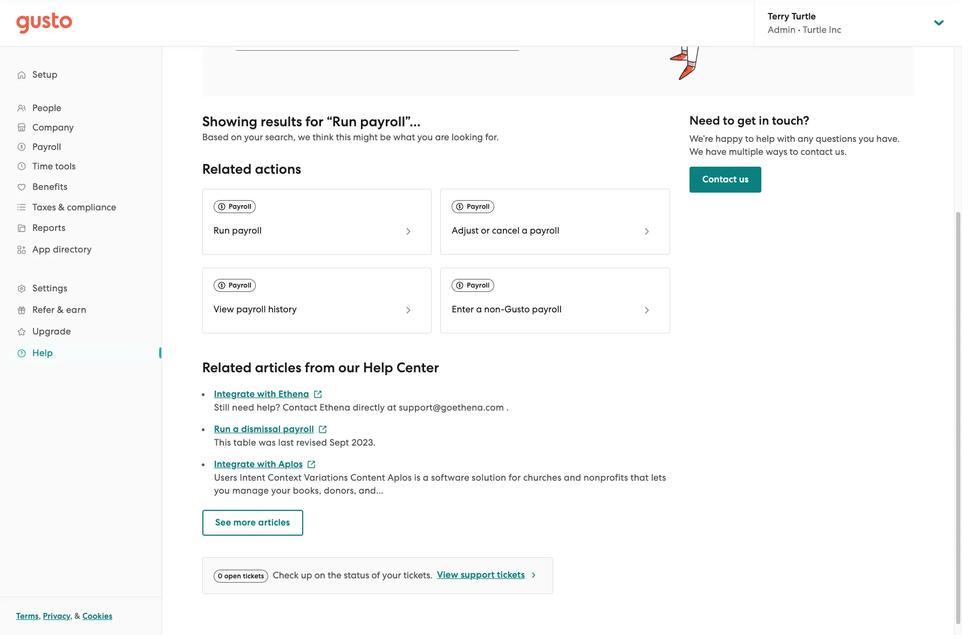 Task type: describe. For each thing, give the bounding box(es) containing it.
still
[[214, 402, 230, 413]]

0 vertical spatial articles
[[255, 360, 302, 376]]

app directory
[[32, 244, 92, 255]]

your inside users intent context variations content aplos  is a software solution for churches and nonprofits that lets you manage your books, donors, and...
[[271, 485, 291, 496]]

terms , privacy , & cookies
[[16, 612, 112, 621]]

more
[[233, 517, 256, 529]]

intent
[[240, 472, 265, 483]]

check up on the status of your tickets.
[[273, 570, 433, 581]]

cookies button
[[82, 610, 112, 623]]

payroll for enter a non-gusto payroll
[[467, 281, 490, 289]]

up
[[301, 570, 312, 581]]

1 vertical spatial help
[[363, 360, 393, 376]]

benefits link
[[11, 177, 151, 196]]

support@goethena.com
[[399, 402, 504, 413]]

payroll inside showing results for " run payroll "... based on your search, we think this might be what you are looking for.
[[360, 113, 405, 130]]

and
[[564, 472, 581, 483]]

books,
[[293, 485, 322, 496]]

0 horizontal spatial aplos
[[279, 459, 303, 470]]

table
[[234, 437, 256, 448]]

terry turtle admin • turtle inc
[[768, 11, 842, 35]]

from
[[305, 360, 335, 376]]

1 vertical spatial turtle
[[803, 24, 827, 35]]

view support tickets
[[437, 570, 525, 581]]

benefits
[[32, 181, 68, 192]]

we
[[298, 132, 310, 143]]

status
[[344, 570, 369, 581]]

view for view support tickets
[[437, 570, 458, 581]]

nonprofits
[[584, 472, 628, 483]]

payroll for adjust or cancel a payroll
[[467, 203, 490, 211]]

and...
[[359, 485, 384, 496]]

payroll inside dropdown button
[[32, 141, 61, 152]]

donors,
[[324, 485, 357, 496]]

at
[[387, 402, 397, 413]]

related for related articles from our help center
[[202, 360, 252, 376]]

gusto
[[505, 304, 530, 315]]

integrate for integrate with ethena
[[214, 389, 255, 400]]

help?
[[257, 402, 280, 413]]

integrate with aplos link
[[214, 459, 316, 470]]

open
[[224, 572, 241, 580]]

sept
[[330, 437, 349, 448]]

solution
[[472, 472, 507, 483]]

2 vertical spatial your
[[382, 570, 401, 581]]

people button
[[11, 98, 151, 118]]

for.
[[485, 132, 499, 143]]

is
[[414, 472, 421, 483]]

looking
[[452, 132, 483, 143]]

actions
[[255, 161, 301, 178]]

0 vertical spatial turtle
[[792, 11, 816, 22]]

2023.
[[352, 437, 376, 448]]

people
[[32, 103, 61, 113]]

1 vertical spatial to
[[745, 133, 754, 144]]

1 vertical spatial on
[[314, 570, 325, 581]]

aplos inside users intent context variations content aplos  is a software solution for churches and nonprofits that lets you manage your books, donors, and...
[[388, 472, 412, 483]]

refer
[[32, 304, 55, 315]]

or
[[481, 225, 490, 236]]

contact us
[[703, 174, 749, 185]]

0 open tickets
[[218, 572, 264, 580]]

setup
[[32, 69, 58, 80]]

compliance
[[67, 202, 116, 213]]

terms
[[16, 612, 39, 621]]

your inside showing results for " run payroll "... based on your search, we think this might be what you are looking for.
[[244, 132, 263, 143]]

1 horizontal spatial ethena
[[320, 402, 350, 413]]

any
[[798, 133, 814, 144]]

company
[[32, 122, 74, 133]]

directory
[[53, 244, 92, 255]]

taxes & compliance button
[[11, 198, 151, 217]]

privacy
[[43, 612, 70, 621]]

content
[[350, 472, 385, 483]]

0 horizontal spatial ethena
[[279, 389, 309, 400]]

for inside users intent context variations content aplos  is a software solution for churches and nonprofits that lets you manage your books, donors, and...
[[509, 472, 521, 483]]

& for compliance
[[58, 202, 65, 213]]

upgrade
[[32, 326, 71, 337]]

terms link
[[16, 612, 39, 621]]

see more articles link
[[202, 510, 303, 536]]

list containing people
[[0, 98, 161, 364]]

this
[[336, 132, 351, 143]]

refer & earn link
[[11, 300, 151, 320]]

users intent context variations content aplos  is a software solution for churches and nonprofits that lets you manage your books, donors, and...
[[214, 472, 666, 496]]

users
[[214, 472, 237, 483]]

2 horizontal spatial to
[[790, 146, 799, 157]]

you inside users intent context variations content aplos  is a software solution for churches and nonprofits that lets you manage your books, donors, and...
[[214, 485, 230, 496]]

enter a non-gusto payroll
[[452, 304, 562, 315]]

with inside need to get in touch? we're happy to help with any questions you have. we have multiple ways to contact us.
[[777, 133, 796, 144]]

1 vertical spatial articles
[[258, 517, 290, 529]]

be
[[380, 132, 391, 143]]

settings link
[[11, 279, 151, 298]]

have.
[[877, 133, 900, 144]]

gusto navigation element
[[0, 46, 161, 381]]

earn
[[66, 304, 86, 315]]

you inside showing results for " run payroll "... based on your search, we think this might be what you are looking for.
[[418, 132, 433, 143]]

related actions
[[202, 161, 301, 178]]

for inside showing results for " run payroll "... based on your search, we think this might be what you are looking for.
[[306, 113, 324, 130]]

run payroll
[[214, 225, 262, 236]]

run for run payroll
[[214, 225, 230, 236]]

run a dismissal payroll link
[[214, 424, 327, 435]]

check
[[273, 570, 299, 581]]

0 vertical spatial to
[[723, 113, 735, 128]]

us.
[[835, 146, 847, 157]]

enter
[[452, 304, 474, 315]]

with for aplos
[[257, 459, 276, 470]]



Task type: vqa. For each thing, say whether or not it's contained in the screenshot.
Phone (through a direct line)'s the Phone
no



Task type: locate. For each thing, give the bounding box(es) containing it.
tickets.
[[404, 570, 433, 581]]

of
[[372, 570, 380, 581]]

we
[[690, 146, 704, 157]]

0 vertical spatial help
[[32, 348, 53, 358]]

time tools
[[32, 161, 76, 172]]

0 vertical spatial run
[[332, 113, 357, 130]]

contact inside contact us button
[[703, 174, 737, 185]]

with for ethena
[[257, 389, 276, 400]]

time
[[32, 161, 53, 172]]

have
[[706, 146, 727, 157]]

2 , from the left
[[70, 612, 73, 621]]

that
[[631, 472, 649, 483]]

multiple
[[729, 146, 764, 157]]

1 vertical spatial run
[[214, 225, 230, 236]]

with up ways
[[777, 133, 796, 144]]

your down context
[[271, 485, 291, 496]]

0 vertical spatial related
[[202, 161, 252, 178]]

0 vertical spatial ethena
[[279, 389, 309, 400]]

1 horizontal spatial help
[[363, 360, 393, 376]]

upgrade link
[[11, 322, 151, 341]]

tickets right the support
[[497, 570, 525, 581]]

ethena down opens in a new tab icon
[[320, 402, 350, 413]]

you left have.
[[859, 133, 875, 144]]

for left " at the top of page
[[306, 113, 324, 130]]

help
[[756, 133, 775, 144]]

&
[[58, 202, 65, 213], [57, 304, 64, 315], [75, 612, 80, 621]]

integrate up need
[[214, 389, 255, 400]]

1 vertical spatial with
[[257, 389, 276, 400]]

to down the "any"
[[790, 146, 799, 157]]

0 vertical spatial contact
[[703, 174, 737, 185]]

0 horizontal spatial to
[[723, 113, 735, 128]]

1 horizontal spatial your
[[271, 485, 291, 496]]

to up multiple
[[745, 133, 754, 144]]

payroll up or
[[467, 203, 490, 211]]

ethena
[[279, 389, 309, 400], [320, 402, 350, 413]]

1 related from the top
[[202, 161, 252, 178]]

opens in a new tab image up revised
[[318, 425, 327, 434]]

run a dismissal payroll
[[214, 424, 314, 435]]

a right is
[[423, 472, 429, 483]]

need
[[690, 113, 720, 128]]

0 horizontal spatial contact
[[283, 402, 317, 413]]

with up the intent
[[257, 459, 276, 470]]

tools
[[55, 161, 76, 172]]

for
[[306, 113, 324, 130], [509, 472, 521, 483]]

support
[[461, 570, 495, 581]]

think
[[313, 132, 334, 143]]

a inside users intent context variations content aplos  is a software solution for churches and nonprofits that lets you manage your books, donors, and...
[[423, 472, 429, 483]]

software
[[431, 472, 470, 483]]

0 horizontal spatial you
[[214, 485, 230, 496]]

might
[[353, 132, 378, 143]]

2 vertical spatial &
[[75, 612, 80, 621]]

center
[[397, 360, 439, 376]]

1 horizontal spatial aplos
[[388, 472, 412, 483]]

payroll up enter
[[467, 281, 490, 289]]

list
[[0, 98, 161, 364], [202, 388, 670, 497]]

on inside showing results for " run payroll "... based on your search, we think this might be what you are looking for.
[[231, 132, 242, 143]]

opens in a new tab image up the variations
[[307, 460, 316, 469]]

help
[[32, 348, 53, 358], [363, 360, 393, 376]]

directly
[[353, 402, 385, 413]]

your
[[244, 132, 263, 143], [271, 485, 291, 496], [382, 570, 401, 581]]

1 vertical spatial list
[[202, 388, 670, 497]]

1 horizontal spatial list
[[202, 388, 670, 497]]

view payroll history
[[214, 304, 297, 315]]

1 vertical spatial integrate
[[214, 459, 255, 470]]

aplos left is
[[388, 472, 412, 483]]

app
[[32, 244, 50, 255]]

payroll up time
[[32, 141, 61, 152]]

1 integrate from the top
[[214, 389, 255, 400]]

1 horizontal spatial you
[[418, 132, 433, 143]]

with
[[777, 133, 796, 144], [257, 389, 276, 400], [257, 459, 276, 470]]

related for related actions
[[202, 161, 252, 178]]

this
[[214, 437, 231, 448]]

1 horizontal spatial on
[[314, 570, 325, 581]]

1 vertical spatial view
[[437, 570, 458, 581]]

opens in a new tab image inside integrate with aplos "link"
[[307, 460, 316, 469]]

terry
[[768, 11, 790, 22]]

view
[[214, 304, 234, 315], [437, 570, 458, 581]]

1 , from the left
[[39, 612, 41, 621]]

, left cookies button
[[70, 612, 73, 621]]

get
[[738, 113, 756, 128]]

context
[[268, 472, 302, 483]]

0 horizontal spatial opens in a new tab image
[[307, 460, 316, 469]]

related
[[202, 161, 252, 178], [202, 360, 252, 376]]

opens in a new tab image
[[314, 390, 322, 399]]

integrate with ethena
[[214, 389, 309, 400]]

adjust or cancel a payroll
[[452, 225, 560, 236]]

lets
[[651, 472, 666, 483]]

integrate for integrate with aplos
[[214, 459, 255, 470]]

you
[[418, 132, 433, 143], [859, 133, 875, 144], [214, 485, 230, 496]]

the
[[328, 570, 342, 581]]

showing
[[202, 113, 257, 130]]

view support tickets link
[[437, 569, 538, 583]]

help down upgrade
[[32, 348, 53, 358]]

articles right "more"
[[258, 517, 290, 529]]

you inside need to get in touch? we're happy to help with any questions you have. we have multiple ways to contact us.
[[859, 133, 875, 144]]

0 horizontal spatial help
[[32, 348, 53, 358]]

0 vertical spatial integrate
[[214, 389, 255, 400]]

opens in a new tab image
[[318, 425, 327, 434], [307, 460, 316, 469]]

& inside dropdown button
[[58, 202, 65, 213]]

0 vertical spatial with
[[777, 133, 796, 144]]

a right cancel
[[522, 225, 528, 236]]

0 vertical spatial list
[[0, 98, 161, 364]]

a up the table
[[233, 424, 239, 435]]

0 vertical spatial on
[[231, 132, 242, 143]]

integrate with aplos
[[214, 459, 303, 470]]

was
[[259, 437, 276, 448]]

app directory link
[[11, 240, 151, 259]]

2 vertical spatial to
[[790, 146, 799, 157]]

1 horizontal spatial contact
[[703, 174, 737, 185]]

contact down opens in a new tab icon
[[283, 402, 317, 413]]

0 horizontal spatial on
[[231, 132, 242, 143]]

0 vertical spatial aplos
[[279, 459, 303, 470]]

what
[[393, 132, 415, 143]]

tickets right open
[[243, 572, 264, 580]]

1 horizontal spatial opens in a new tab image
[[318, 425, 327, 434]]

1 horizontal spatial for
[[509, 472, 521, 483]]

0 vertical spatial &
[[58, 202, 65, 213]]

cookies
[[82, 612, 112, 621]]

payroll button
[[11, 137, 151, 157]]

help right the our
[[363, 360, 393, 376]]

integrate up users
[[214, 459, 255, 470]]

1 vertical spatial your
[[271, 485, 291, 496]]

you left the are
[[418, 132, 433, 143]]

opens in a new tab image inside run a dismissal payroll link
[[318, 425, 327, 434]]

opens in a new tab image for integrate with aplos
[[307, 460, 316, 469]]

happy
[[716, 133, 743, 144]]

revised
[[296, 437, 327, 448]]

related articles from our help center
[[202, 360, 439, 376]]

2 vertical spatial with
[[257, 459, 276, 470]]

2 horizontal spatial you
[[859, 133, 875, 144]]

your left search,
[[244, 132, 263, 143]]

& left earn
[[57, 304, 64, 315]]

showing results for " run payroll "... based on your search, we think this might be what you are looking for.
[[202, 113, 499, 143]]

1 horizontal spatial view
[[437, 570, 458, 581]]

1 vertical spatial &
[[57, 304, 64, 315]]

this table was last revised sept 2023.
[[214, 437, 378, 448]]

us
[[739, 174, 749, 185]]

.
[[507, 402, 509, 413]]

settings
[[32, 283, 67, 294]]

turtle right •
[[803, 24, 827, 35]]

are
[[435, 132, 449, 143]]

& left cookies button
[[75, 612, 80, 621]]

we're
[[690, 133, 713, 144]]

you down users
[[214, 485, 230, 496]]

for right solution
[[509, 472, 521, 483]]

2 horizontal spatial your
[[382, 570, 401, 581]]

opens in a new tab image for run a dismissal payroll
[[318, 425, 327, 434]]

with up the help?
[[257, 389, 276, 400]]

related up still
[[202, 360, 252, 376]]

aplos up context
[[279, 459, 303, 470]]

2 integrate from the top
[[214, 459, 255, 470]]

payroll up run payroll
[[229, 203, 252, 211]]

0 vertical spatial view
[[214, 304, 234, 315]]

1 vertical spatial contact
[[283, 402, 317, 413]]

our
[[338, 360, 360, 376]]

0 vertical spatial your
[[244, 132, 263, 143]]

0 vertical spatial opens in a new tab image
[[318, 425, 327, 434]]

1 horizontal spatial ,
[[70, 612, 73, 621]]

help link
[[11, 343, 151, 363]]

run for run a dismissal payroll
[[214, 424, 231, 435]]

turtle up •
[[792, 11, 816, 22]]

1 vertical spatial related
[[202, 360, 252, 376]]

contact us button
[[690, 167, 762, 193]]

tickets for view support tickets
[[497, 570, 525, 581]]

0 horizontal spatial list
[[0, 98, 161, 364]]

articles up the integrate with ethena link
[[255, 360, 302, 376]]

view for view payroll history
[[214, 304, 234, 315]]

in
[[759, 113, 769, 128]]

1 vertical spatial ethena
[[320, 402, 350, 413]]

1 horizontal spatial to
[[745, 133, 754, 144]]

payroll for view payroll history
[[229, 281, 252, 289]]

on right up
[[314, 570, 325, 581]]

0 horizontal spatial ,
[[39, 612, 41, 621]]

0 horizontal spatial tickets
[[243, 572, 264, 580]]

reports link
[[11, 218, 151, 238]]

questions
[[816, 133, 857, 144]]

refer & earn
[[32, 304, 86, 315]]

2 vertical spatial run
[[214, 424, 231, 435]]

list containing integrate with ethena
[[202, 388, 670, 497]]

ethena left opens in a new tab icon
[[279, 389, 309, 400]]

run inside showing results for " run payroll "... based on your search, we think this might be what you are looking for.
[[332, 113, 357, 130]]

tickets for 0 open tickets
[[243, 572, 264, 580]]

related down based
[[202, 161, 252, 178]]

payroll for run payroll
[[229, 203, 252, 211]]

,
[[39, 612, 41, 621], [70, 612, 73, 621]]

help inside gusto navigation element
[[32, 348, 53, 358]]

need
[[232, 402, 254, 413]]

0 horizontal spatial for
[[306, 113, 324, 130]]

to left the get
[[723, 113, 735, 128]]

contact
[[801, 146, 833, 157]]

history
[[268, 304, 297, 315]]

, left privacy
[[39, 612, 41, 621]]

1 vertical spatial aplos
[[388, 472, 412, 483]]

home image
[[16, 12, 72, 34]]

on down showing
[[231, 132, 242, 143]]

non-
[[484, 304, 505, 315]]

1 vertical spatial for
[[509, 472, 521, 483]]

adjust
[[452, 225, 479, 236]]

0 horizontal spatial your
[[244, 132, 263, 143]]

a left non-
[[476, 304, 482, 315]]

& for earn
[[57, 304, 64, 315]]

0 horizontal spatial view
[[214, 304, 234, 315]]

1 horizontal spatial tickets
[[497, 570, 525, 581]]

your right of
[[382, 570, 401, 581]]

0 vertical spatial for
[[306, 113, 324, 130]]

1 vertical spatial opens in a new tab image
[[307, 460, 316, 469]]

payroll inside list
[[283, 424, 314, 435]]

manage
[[232, 485, 269, 496]]

2 related from the top
[[202, 360, 252, 376]]

taxes
[[32, 202, 56, 213]]

payroll
[[360, 113, 405, 130], [232, 225, 262, 236], [530, 225, 560, 236], [236, 304, 266, 315], [532, 304, 562, 315], [283, 424, 314, 435]]

last
[[278, 437, 294, 448]]

payroll up view payroll history
[[229, 281, 252, 289]]

company button
[[11, 118, 151, 137]]

see
[[215, 517, 231, 529]]

need to get in touch? we're happy to help with any questions you have. we have multiple ways to contact us.
[[690, 113, 900, 157]]

& right taxes
[[58, 202, 65, 213]]

inc
[[829, 24, 842, 35]]

search,
[[265, 132, 296, 143]]

contact left us
[[703, 174, 737, 185]]



